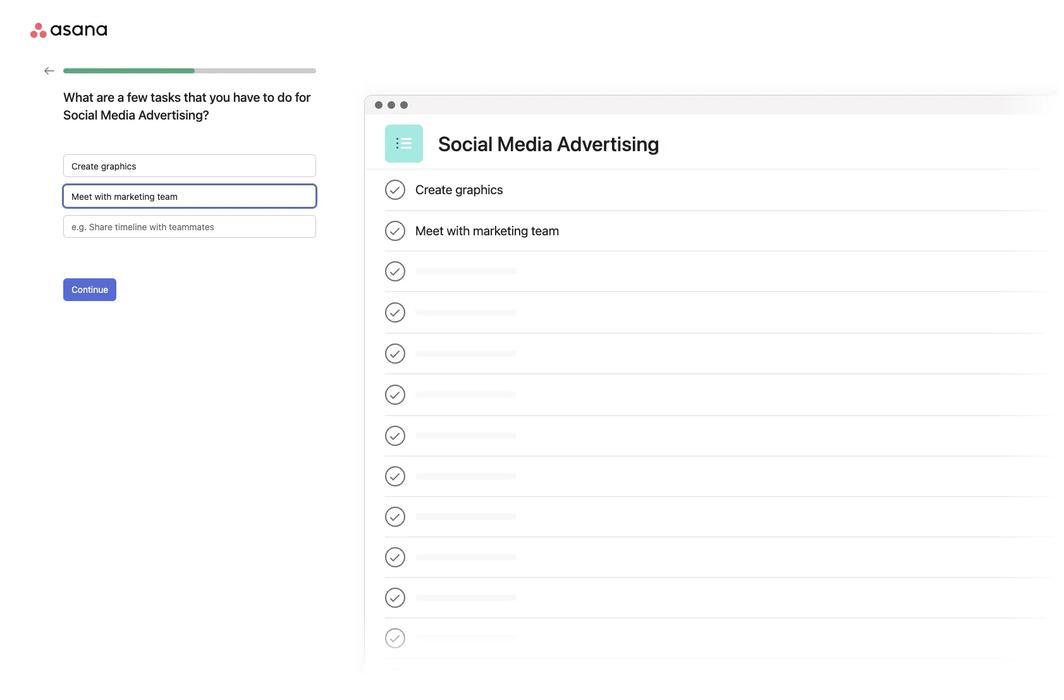 Task type: locate. For each thing, give the bounding box(es) containing it.
tasks
[[151, 90, 181, 104]]

continue button
[[63, 278, 116, 301]]

1 horizontal spatial social
[[438, 132, 493, 156]]

0 vertical spatial social
[[63, 108, 98, 122]]

1 row from the top
[[385, 291, 1060, 292]]

4 cell from the top
[[385, 375, 1060, 415]]

table containing create graphics
[[365, 170, 1060, 673]]

create graphics cell
[[385, 170, 1060, 210]]

0 vertical spatial row
[[385, 291, 1060, 292]]

0 horizontal spatial social
[[63, 108, 98, 122]]

to
[[263, 90, 275, 104]]

2 cell from the top
[[385, 292, 1060, 333]]

media advertising?
[[101, 108, 209, 122]]

you
[[210, 90, 230, 104]]

with
[[447, 223, 470, 238]]

social
[[63, 108, 98, 122], [438, 132, 493, 156]]

table
[[365, 170, 1060, 673]]

are
[[97, 90, 115, 104]]

10 cell from the top
[[385, 619, 1060, 658]]

do
[[278, 90, 292, 104]]

social down the what
[[63, 108, 98, 122]]

create graphics
[[416, 182, 503, 197]]

graphics
[[456, 182, 503, 197]]

asana image
[[30, 23, 107, 38]]

11 cell from the top
[[385, 659, 1060, 673]]

cell
[[385, 252, 1060, 291], [385, 292, 1060, 333], [385, 334, 1060, 373], [385, 375, 1060, 415], [385, 416, 1060, 455], [385, 457, 1060, 496], [385, 497, 1060, 536], [385, 538, 1060, 577], [385, 578, 1060, 617], [385, 619, 1060, 658], [385, 659, 1060, 673]]

1 vertical spatial social
[[438, 132, 493, 156]]

9 cell from the top
[[385, 578, 1060, 617]]

social up create graphics
[[438, 132, 493, 156]]

1 vertical spatial row
[[385, 373, 1060, 375]]

row
[[385, 291, 1060, 292], [385, 373, 1060, 375]]

what are a few tasks that you have to do for social media advertising?
[[63, 90, 311, 122]]



Task type: describe. For each thing, give the bounding box(es) containing it.
5 cell from the top
[[385, 416, 1060, 455]]

media advertising
[[497, 132, 660, 156]]

meet
[[416, 223, 444, 238]]

social media advertising
[[438, 132, 660, 156]]

meet with marketing team cell
[[385, 211, 1060, 251]]

meet with marketing team
[[416, 223, 559, 238]]

e.g. Schedule kickoff meeting text field
[[63, 185, 316, 208]]

social inside what are a few tasks that you have to do for social media advertising?
[[63, 108, 98, 122]]

have
[[233, 90, 260, 104]]

e.g. Draft project brief text field
[[63, 154, 316, 177]]

that
[[184, 90, 207, 104]]

2 row from the top
[[385, 373, 1060, 375]]

create
[[416, 182, 453, 197]]

continue
[[71, 284, 108, 295]]

for
[[295, 90, 311, 104]]

few
[[127, 90, 148, 104]]

e.g. Share timeline with teammates text field
[[63, 215, 316, 238]]

marketing
[[473, 223, 529, 238]]

1 cell from the top
[[385, 252, 1060, 291]]

listmulticoloricon image
[[397, 136, 412, 151]]

go back image
[[44, 66, 54, 76]]

7 cell from the top
[[385, 497, 1060, 536]]

what
[[63, 90, 94, 104]]

a
[[118, 90, 124, 104]]

8 cell from the top
[[385, 538, 1060, 577]]

3 cell from the top
[[385, 334, 1060, 373]]

team
[[532, 223, 559, 238]]

what are a few tasks that you have to do for social media advertising? element
[[63, 154, 316, 238]]

6 cell from the top
[[385, 457, 1060, 496]]



Task type: vqa. For each thing, say whether or not it's contained in the screenshot.
second Cell from the bottom of the TABLE containing Create graphics
yes



